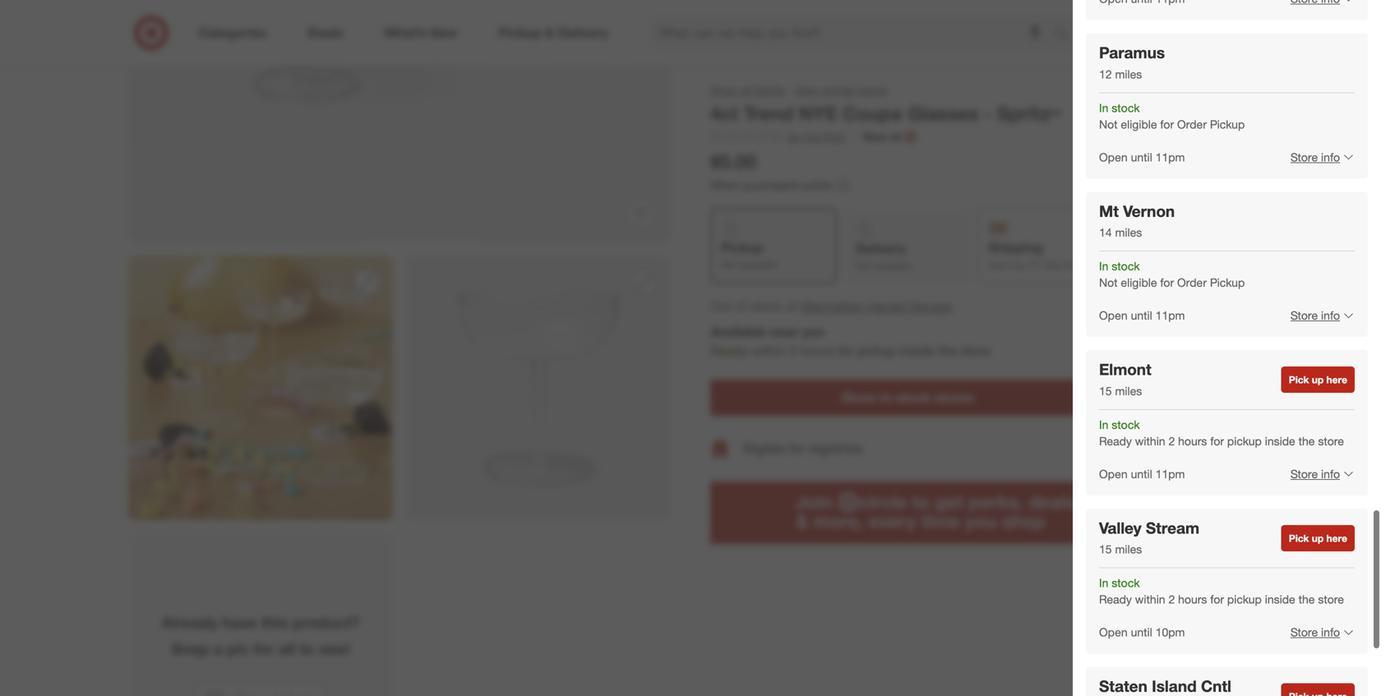 Task type: locate. For each thing, give the bounding box(es) containing it.
2 vertical spatial pickup
[[1228, 558, 1263, 573]]

0 vertical spatial inside
[[900, 343, 935, 359]]

1 vertical spatial in stock not eligible for order pickup
[[1100, 225, 1246, 256]]

in stock not eligible for order pickup down mt vernon 14 miles
[[1100, 225, 1246, 256]]

in down 12
[[1100, 66, 1109, 81]]

1 vertical spatial here
[[1327, 498, 1348, 510]]

pick up here button for valley stream
[[1282, 491, 1356, 517]]

1 vertical spatial pickup
[[1228, 400, 1263, 414]]

open up 'mt' at the top right
[[1100, 116, 1128, 130]]

15 down the elmont
[[1100, 350, 1113, 364]]

within inside available near you ready within 2 hours for pickup inside the store
[[752, 343, 787, 359]]

0 vertical spatial within
[[752, 343, 787, 359]]

until
[[1132, 116, 1153, 130], [1132, 274, 1153, 288], [1132, 433, 1153, 447], [1132, 591, 1153, 606]]

1 store info button from the top
[[1281, 422, 1356, 458]]

1 vertical spatial hours
[[1179, 400, 1208, 414]]

add item
[[1206, 443, 1246, 455]]

add item button
[[1184, 436, 1254, 462]]

2 vertical spatial 11pm
[[1156, 433, 1186, 447]]

1 here from the top
[[1327, 339, 1348, 352]]

not
[[1100, 83, 1118, 97], [1100, 241, 1118, 256], [721, 259, 737, 271], [856, 259, 872, 272]]

all right 'shop'
[[741, 83, 753, 97]]

2 open until 11pm from the top
[[1100, 274, 1186, 288]]

here for elmont
[[1327, 339, 1348, 352]]

1 vertical spatial store
[[1291, 591, 1319, 606]]

ready down elmont 15 miles
[[1100, 400, 1133, 414]]

available down delivery
[[875, 259, 913, 272]]

for inside available near you ready within 2 hours for pickup inside the store
[[838, 343, 854, 359]]

ready
[[711, 343, 748, 359], [1100, 400, 1133, 414], [1100, 558, 1133, 573]]

0 vertical spatial pick up here button
[[1282, 332, 1356, 359]]

pickup
[[1211, 83, 1246, 97], [721, 240, 764, 256], [1211, 241, 1246, 256]]

not up out
[[721, 259, 737, 271]]

1 vertical spatial all
[[279, 640, 296, 659]]

not down delivery
[[856, 259, 872, 272]]

1 vertical spatial pick up here
[[1290, 498, 1348, 510]]

in stock ready within 2 hours for pickup inside the store up 10pm
[[1100, 542, 1345, 573]]

2 pick up here button from the top
[[1282, 491, 1356, 517]]

2 store info from the top
[[1291, 591, 1341, 606]]

within down elmont 15 miles
[[1136, 400, 1166, 414]]

1 in stock not eligible for order pickup from the top
[[1100, 66, 1246, 97]]

1 vertical spatial pick
[[1290, 498, 1310, 510]]

1 store info from the top
[[1291, 433, 1341, 447]]

open until 11pm up 'vernon' on the right top
[[1100, 116, 1186, 130]]

1 vertical spatial store info
[[1291, 591, 1341, 606]]

1 in stock ready within 2 hours for pickup inside the store from the top
[[1100, 383, 1345, 414]]

-
[[985, 102, 993, 125]]

island
[[1153, 643, 1198, 662]]

2 store from the top
[[1291, 591, 1319, 606]]

0 vertical spatial store info
[[1291, 433, 1341, 447]]

available
[[740, 259, 778, 271], [875, 259, 913, 272]]

1 horizontal spatial at
[[891, 130, 902, 144]]

15 inside valley stream 15 miles
[[1100, 508, 1113, 522]]

up for valley stream
[[1313, 498, 1325, 510]]

to
[[300, 640, 315, 659]]

1 15 from the top
[[1100, 350, 1113, 364]]

2 vertical spatial here
[[1327, 656, 1348, 669]]

dialog
[[1074, 0, 1382, 697]]

0 vertical spatial pickup
[[857, 343, 897, 359]]

until up valley
[[1132, 433, 1153, 447]]

add
[[1206, 443, 1224, 455]]

0 vertical spatial in stock ready within 2 hours for pickup inside the store
[[1100, 383, 1345, 414]]

10pm
[[1156, 591, 1186, 606]]

1 vertical spatial inside
[[1266, 400, 1296, 414]]

inside inside available near you ready within 2 hours for pickup inside the store
[[900, 343, 935, 359]]

1 vertical spatial pick up here button
[[1282, 491, 1356, 517]]

stream
[[1147, 484, 1200, 503]]

ready for elmont
[[1100, 400, 1133, 414]]

0 vertical spatial open until 11pm
[[1100, 116, 1186, 130]]

1 vertical spatial open until 11pm
[[1100, 274, 1186, 288]]

all left to
[[279, 640, 296, 659]]

eligible down mt vernon 14 miles
[[1122, 241, 1158, 256]]

store inside available near you ready within 2 hours for pickup inside the store
[[961, 343, 991, 359]]

within for 15
[[1136, 400, 1166, 414]]

1 vertical spatial info
[[1322, 591, 1341, 606]]

in stock not eligible for order pickup down the paramus 12 miles
[[1100, 66, 1246, 97]]

3 11pm from the top
[[1156, 433, 1186, 447]]

1 open until 11pm from the top
[[1100, 116, 1186, 130]]

15 down staten
[[1100, 667, 1113, 681]]

open up valley
[[1100, 433, 1128, 447]]

3 up from the top
[[1313, 656, 1325, 669]]

at up near
[[787, 299, 798, 315]]

1 vertical spatial in stock ready within 2 hours for pickup inside the store
[[1100, 542, 1345, 573]]

in down valley
[[1100, 542, 1109, 556]]

available inside pickup not available
[[740, 259, 778, 271]]

4ct trend nye coupe glasses - spritz&#8482;, 1 of 4 image
[[128, 0, 671, 243]]

stock inside button
[[897, 390, 932, 406]]

0 vertical spatial pick
[[1290, 339, 1310, 352]]

eligible for vernon
[[1122, 241, 1158, 256]]

pickup not available
[[721, 240, 778, 271]]

registries
[[809, 441, 863, 457]]

5 miles from the top
[[1116, 667, 1143, 681]]

miles inside mt vernon 14 miles
[[1116, 191, 1143, 205]]

eligible down the paramus 12 miles
[[1122, 83, 1158, 97]]

2 in from the top
[[1100, 225, 1109, 239]]

open up the elmont
[[1100, 274, 1128, 288]]

0 vertical spatial order
[[1178, 83, 1208, 97]]

1 vertical spatial up
[[1313, 498, 1325, 510]]

2 info from the top
[[1322, 591, 1341, 606]]

1 vertical spatial store info button
[[1281, 580, 1356, 617]]

1 until from the top
[[1132, 116, 1153, 130]]

snap
[[171, 640, 209, 659]]

2 vertical spatial ready
[[1100, 558, 1133, 573]]

in down 14
[[1100, 225, 1109, 239]]

2 vertical spatial within
[[1136, 558, 1166, 573]]

2 vertical spatial pick up here button
[[1282, 649, 1356, 676]]

1 vertical spatial 15
[[1100, 508, 1113, 522]]

miles down staten
[[1116, 667, 1143, 681]]

store
[[1291, 433, 1319, 447], [1291, 591, 1319, 606]]

stock down elmont 15 miles
[[1112, 383, 1141, 398]]

2 15 from the top
[[1100, 508, 1113, 522]]

in stock not eligible for order pickup
[[1100, 66, 1246, 97], [1100, 225, 1246, 256]]

2 order from the top
[[1178, 241, 1208, 256]]

order for mt vernon
[[1178, 241, 1208, 256]]

store info
[[1291, 433, 1341, 447], [1291, 591, 1341, 606]]

pick up here button
[[1282, 332, 1356, 359], [1282, 491, 1356, 517], [1282, 649, 1356, 676]]

1 info from the top
[[1322, 433, 1341, 447]]

in stock ready within 2 hours for pickup inside the store up the add item "button" in the bottom of the page
[[1100, 383, 1345, 414]]

2 in stock not eligible for order pickup from the top
[[1100, 225, 1246, 256]]

2 store info button from the top
[[1281, 580, 1356, 617]]

stock down valley stream 15 miles at the right of the page
[[1112, 542, 1141, 556]]

2 pick from the top
[[1290, 498, 1310, 510]]

1 vertical spatial store
[[1319, 400, 1345, 414]]

until left 10pm
[[1132, 591, 1153, 606]]

0 vertical spatial up
[[1313, 339, 1325, 352]]

in
[[1100, 66, 1109, 81], [1100, 225, 1109, 239], [1100, 383, 1109, 398], [1100, 542, 1109, 556]]

0 vertical spatial ready
[[711, 343, 748, 359]]

pickup inside available near you ready within 2 hours for pickup inside the store
[[857, 343, 897, 359]]

store info button for elmont
[[1281, 422, 1356, 458]]

0 vertical spatial in stock not eligible for order pickup
[[1100, 66, 1246, 97]]

miles down valley
[[1116, 508, 1143, 522]]

2 open from the top
[[1100, 274, 1128, 288]]

in-
[[880, 390, 897, 406]]

11pm
[[1156, 116, 1186, 130], [1156, 274, 1186, 288], [1156, 433, 1186, 447]]

0 vertical spatial eligible
[[1122, 83, 1158, 97]]

pick up here for elmont
[[1290, 339, 1348, 352]]

$5.00
[[711, 150, 757, 173]]

until up the elmont
[[1132, 274, 1153, 288]]

2 vertical spatial up
[[1313, 656, 1325, 669]]

2 in stock ready within 2 hours for pickup inside the store from the top
[[1100, 542, 1345, 573]]

hours up add
[[1179, 400, 1208, 414]]

3 pick from the top
[[1290, 656, 1310, 669]]

1 pick up here from the top
[[1290, 339, 1348, 352]]

2 vertical spatial pick up here
[[1290, 656, 1348, 669]]

eligible
[[744, 441, 786, 457]]

purchased
[[744, 178, 799, 193]]

shipping get it by fri, dec 22
[[989, 240, 1077, 271]]

staten
[[1100, 643, 1148, 662]]

15 inside staten island cntl 15 miles
[[1100, 667, 1113, 681]]

3 in from the top
[[1100, 383, 1109, 398]]

up
[[1313, 339, 1325, 352], [1313, 498, 1325, 510], [1313, 656, 1325, 669]]

hours
[[801, 343, 834, 359], [1179, 400, 1208, 414], [1179, 558, 1208, 573]]

mt vernon 14 miles
[[1100, 167, 1176, 205]]

hours inside available near you ready within 2 hours for pickup inside the store
[[801, 343, 834, 359]]

open until 11pm up valley
[[1100, 433, 1186, 447]]

1 vertical spatial at
[[787, 299, 798, 315]]

available for pickup
[[740, 259, 778, 271]]

pick for elmont
[[1290, 339, 1310, 352]]

not down 14
[[1100, 241, 1118, 256]]

product?
[[293, 614, 360, 633]]

1 vertical spatial 11pm
[[1156, 274, 1186, 288]]

open until 11pm up the elmont
[[1100, 274, 1186, 288]]

2 eligible from the top
[[1122, 241, 1158, 256]]

1 order from the top
[[1178, 83, 1208, 97]]

3 pick up here button from the top
[[1282, 649, 1356, 676]]

see!
[[319, 640, 350, 659]]

eligible
[[1122, 83, 1158, 97], [1122, 241, 1158, 256]]

open up staten
[[1100, 591, 1128, 606]]

a
[[214, 640, 223, 659]]

2 vertical spatial hours
[[1179, 558, 1208, 573]]

0 vertical spatial info
[[1322, 433, 1341, 447]]

0 vertical spatial all
[[741, 83, 753, 97]]

ready up the open until 10pm
[[1100, 558, 1133, 573]]

shop
[[711, 83, 738, 97]]

available inside delivery not available
[[875, 259, 913, 272]]

be the first!
[[788, 130, 846, 144]]

15
[[1100, 350, 1113, 364], [1100, 508, 1113, 522], [1100, 667, 1113, 681]]

have
[[222, 614, 257, 633]]

4 miles from the top
[[1116, 508, 1143, 522]]

stock
[[1112, 66, 1141, 81], [1112, 225, 1141, 239], [751, 299, 783, 315], [1112, 383, 1141, 398], [897, 390, 932, 406], [1112, 542, 1141, 556]]

not inside delivery not available
[[856, 259, 872, 272]]

inside
[[900, 343, 935, 359], [1266, 400, 1296, 414], [1266, 558, 1296, 573]]

3 here from the top
[[1327, 656, 1348, 669]]

0 vertical spatial pick up here
[[1290, 339, 1348, 352]]

2 until from the top
[[1132, 274, 1153, 288]]

1 up from the top
[[1313, 339, 1325, 352]]

until up 'vernon' on the right top
[[1132, 116, 1153, 130]]

at
[[891, 130, 902, 144], [787, 299, 798, 315]]

available up of
[[740, 259, 778, 271]]

store for valley stream
[[1291, 591, 1319, 606]]

2 11pm from the top
[[1156, 274, 1186, 288]]

of
[[736, 299, 747, 315]]

3 miles from the top
[[1116, 350, 1143, 364]]

1 11pm from the top
[[1156, 116, 1186, 130]]

1 horizontal spatial available
[[875, 259, 913, 272]]

2 vertical spatial 15
[[1100, 667, 1113, 681]]

all
[[741, 83, 753, 97], [279, 640, 296, 659]]

miles
[[1116, 32, 1143, 47], [1116, 191, 1143, 205], [1116, 350, 1143, 364], [1116, 508, 1143, 522], [1116, 667, 1143, 681]]

info
[[1322, 433, 1341, 447], [1322, 591, 1341, 606]]

paramus
[[1100, 9, 1166, 28]]

miles right 14
[[1116, 191, 1143, 205]]

hours up 10pm
[[1179, 558, 1208, 573]]

1 miles from the top
[[1116, 32, 1143, 47]]

0 vertical spatial store
[[1291, 433, 1319, 447]]

2 vertical spatial inside
[[1266, 558, 1296, 573]]

1 pick up here button from the top
[[1282, 332, 1356, 359]]

1 open from the top
[[1100, 116, 1128, 130]]

hours down you
[[801, 343, 834, 359]]

stock left stores
[[897, 390, 932, 406]]

ready down available in the right of the page
[[711, 343, 748, 359]]

1 vertical spatial order
[[1178, 241, 1208, 256]]

11pm for paramus
[[1156, 116, 1186, 130]]

this
[[261, 614, 289, 633]]

store info for valley stream
[[1291, 591, 1341, 606]]

miles down paramus
[[1116, 32, 1143, 47]]

miles inside staten island cntl 15 miles
[[1116, 667, 1143, 681]]

4ct trend nye coupe glasses - spritz&#8482;, 2 of 4 image
[[128, 256, 393, 521]]

1 pick from the top
[[1290, 339, 1310, 352]]

order
[[1178, 83, 1208, 97], [1178, 241, 1208, 256]]

pickup
[[857, 343, 897, 359], [1228, 400, 1263, 414], [1228, 558, 1263, 573]]

2 miles from the top
[[1116, 191, 1143, 205]]

ready for valley
[[1100, 558, 1133, 573]]

new at
[[864, 130, 902, 144]]

0 vertical spatial 15
[[1100, 350, 1113, 364]]

0 horizontal spatial available
[[740, 259, 778, 271]]

already
[[162, 614, 218, 633]]

2 vertical spatial open until 11pm
[[1100, 433, 1186, 447]]

0 vertical spatial here
[[1327, 339, 1348, 352]]

0 vertical spatial store
[[961, 343, 991, 359]]

all inside already have this product? snap a pic for all to see!
[[279, 640, 296, 659]]

0 vertical spatial hours
[[801, 343, 834, 359]]

miles inside elmont 15 miles
[[1116, 350, 1143, 364]]

2 pick up here from the top
[[1290, 498, 1348, 510]]

hours for stream
[[1179, 558, 1208, 573]]

here
[[1327, 339, 1348, 352], [1327, 498, 1348, 510], [1327, 656, 1348, 669]]

pic
[[227, 640, 249, 659]]

3 15 from the top
[[1100, 667, 1113, 681]]

0 vertical spatial store info button
[[1281, 422, 1356, 458]]

in stock ready within 2 hours for pickup inside the store for valley stream
[[1100, 542, 1345, 573]]

0 horizontal spatial all
[[279, 640, 296, 659]]

up for elmont
[[1313, 339, 1325, 352]]

1 vertical spatial eligible
[[1122, 241, 1158, 256]]

online
[[802, 178, 833, 193]]

2 up from the top
[[1313, 498, 1325, 510]]

2 here from the top
[[1327, 498, 1348, 510]]

glasses
[[908, 102, 980, 125]]

2
[[1239, 17, 1244, 27], [790, 343, 797, 359], [1169, 400, 1176, 414], [1169, 558, 1176, 573]]

miles down the elmont
[[1116, 350, 1143, 364]]

1 eligible from the top
[[1122, 83, 1158, 97]]

in down elmont 15 miles
[[1100, 383, 1109, 398]]

within down near
[[752, 343, 787, 359]]

at right new at the right top of page
[[891, 130, 902, 144]]

2 vertical spatial pick
[[1290, 656, 1310, 669]]

1 store from the top
[[1291, 433, 1319, 447]]

2 vertical spatial store
[[1319, 558, 1345, 573]]

1 vertical spatial within
[[1136, 400, 1166, 414]]

4ct trend nye coupe glasses - spritz&#8482;, 3 of 4 image
[[406, 256, 671, 521]]

here for valley stream
[[1327, 498, 1348, 510]]

available
[[711, 324, 767, 340]]

pick
[[1290, 339, 1310, 352], [1290, 498, 1310, 510], [1290, 656, 1310, 669]]

1 vertical spatial ready
[[1100, 400, 1133, 414]]

items
[[860, 83, 888, 97]]

ready inside available near you ready within 2 hours for pickup inside the store
[[711, 343, 748, 359]]

3 pick up here from the top
[[1290, 656, 1348, 669]]

within up the open until 10pm
[[1136, 558, 1166, 573]]

store
[[961, 343, 991, 359], [1319, 400, 1345, 414], [1319, 558, 1345, 573]]

1 in from the top
[[1100, 66, 1109, 81]]

delivery
[[856, 241, 907, 257]]

first!
[[824, 130, 846, 144]]

0 vertical spatial 11pm
[[1156, 116, 1186, 130]]

15 down valley
[[1100, 508, 1113, 522]]



Task type: vqa. For each thing, say whether or not it's contained in the screenshot.


Task type: describe. For each thing, give the bounding box(es) containing it.
vernon
[[1124, 167, 1176, 186]]

4 in from the top
[[1100, 542, 1109, 556]]

when purchased online
[[711, 178, 833, 193]]

when
[[711, 178, 741, 193]]

staten island cntl 15 miles
[[1100, 643, 1232, 681]]

spritz™
[[998, 102, 1062, 125]]

stock right of
[[751, 299, 783, 315]]

search
[[1047, 26, 1087, 42]]

dec
[[1045, 259, 1063, 271]]

miles inside valley stream 15 miles
[[1116, 508, 1143, 522]]

pickup for paramus
[[1211, 83, 1246, 97]]

pickup inside pickup not available
[[721, 240, 764, 256]]

valley stream 15 miles
[[1100, 484, 1200, 522]]

eligible for 12
[[1122, 83, 1158, 97]]

info for valley stream
[[1322, 591, 1341, 606]]

shop all spritz
[[711, 83, 786, 97]]

paramus 12 miles
[[1100, 9, 1166, 47]]

view similar items
[[796, 83, 888, 97]]

22
[[1066, 259, 1077, 271]]

available for delivery
[[875, 259, 913, 272]]

not down 12
[[1100, 83, 1118, 97]]

inside for stream
[[1266, 558, 1296, 573]]

pickup for mt vernon
[[1211, 241, 1246, 256]]

near
[[771, 324, 799, 340]]

4ct
[[711, 102, 739, 125]]

0 horizontal spatial at
[[787, 299, 798, 315]]

delivery not available
[[856, 241, 913, 272]]

show in-stock stores
[[842, 390, 974, 406]]

it
[[1008, 259, 1013, 271]]

1 horizontal spatial all
[[741, 83, 753, 97]]

not inside pickup not available
[[721, 259, 737, 271]]

pick up here button for staten island cntl
[[1282, 649, 1356, 676]]

2 link
[[1214, 15, 1250, 51]]

15 inside elmont 15 miles
[[1100, 350, 1113, 364]]

4 open from the top
[[1100, 591, 1128, 606]]

square
[[911, 299, 953, 315]]

new
[[864, 130, 888, 144]]

info for elmont
[[1322, 433, 1341, 447]]

12
[[1100, 32, 1113, 47]]

4 until from the top
[[1132, 591, 1153, 606]]

eligible for registries
[[744, 441, 863, 457]]

up for staten island cntl
[[1313, 656, 1325, 669]]

store for stream
[[1319, 558, 1345, 573]]

open until 11pm for 12
[[1100, 116, 1186, 130]]

show
[[842, 390, 877, 406]]

2 inside available near you ready within 2 hours for pickup inside the store
[[790, 343, 797, 359]]

11pm for mt vernon
[[1156, 274, 1186, 288]]

hours for 15
[[1179, 400, 1208, 414]]

you
[[802, 324, 825, 340]]

14
[[1100, 191, 1113, 205]]

manhattan herald square button
[[802, 297, 953, 316]]

pickup for 15
[[1228, 400, 1263, 414]]

shipping
[[989, 240, 1044, 256]]

coupe
[[843, 102, 903, 125]]

item
[[1227, 443, 1246, 455]]

4ct trend nye coupe glasses - spritz™
[[711, 102, 1062, 125]]

within for stream
[[1136, 558, 1166, 573]]

elmont
[[1100, 326, 1152, 345]]

store for 15
[[1319, 400, 1345, 414]]

0 vertical spatial at
[[891, 130, 902, 144]]

spritz
[[756, 83, 786, 97]]

search button
[[1047, 15, 1087, 54]]

trend
[[744, 102, 794, 125]]

in stock not eligible for order pickup for mt vernon
[[1100, 225, 1246, 256]]

view similar items button
[[796, 82, 888, 99]]

be the first! link
[[711, 129, 846, 145]]

manhattan
[[802, 299, 865, 315]]

be
[[788, 130, 801, 144]]

store for elmont
[[1291, 433, 1319, 447]]

here for staten island cntl
[[1327, 656, 1348, 669]]

get
[[989, 259, 1005, 271]]

the inside available near you ready within 2 hours for pickup inside the store
[[939, 343, 958, 359]]

view
[[796, 83, 820, 97]]

nye
[[799, 102, 838, 125]]

similar
[[823, 83, 857, 97]]

valley
[[1100, 484, 1142, 503]]

cntl
[[1202, 643, 1232, 662]]

in stock not eligible for order pickup for paramus
[[1100, 66, 1246, 97]]

pick up here button for elmont
[[1282, 332, 1356, 359]]

store info for elmont
[[1291, 433, 1341, 447]]

in stock ready within 2 hours for pickup inside the store for elmont
[[1100, 383, 1345, 414]]

3 open from the top
[[1100, 433, 1128, 447]]

show in-stock stores button
[[711, 380, 1106, 416]]

stock down 12
[[1112, 66, 1141, 81]]

pick for staten island cntl
[[1290, 656, 1310, 669]]

mt
[[1100, 167, 1120, 186]]

pick up here for staten island cntl
[[1290, 656, 1348, 669]]

fri,
[[1029, 259, 1042, 271]]

open until 10pm
[[1100, 591, 1186, 606]]

3 open until 11pm from the top
[[1100, 433, 1186, 447]]

already have this product? snap a pic for all to see!
[[162, 614, 360, 659]]

order for paramus
[[1178, 83, 1208, 97]]

pick for valley stream
[[1290, 498, 1310, 510]]

for inside already have this product? snap a pic for all to see!
[[254, 640, 274, 659]]

elmont 15 miles
[[1100, 326, 1152, 364]]

herald
[[868, 299, 907, 315]]

open until 11pm for vernon
[[1100, 274, 1186, 288]]

miles inside the paramus 12 miles
[[1116, 32, 1143, 47]]

out of stock at manhattan herald square
[[711, 299, 953, 315]]

dialog containing paramus
[[1074, 0, 1382, 697]]

stores
[[935, 390, 974, 406]]

What can we help you find? suggestions appear below search field
[[649, 15, 1059, 51]]

store info button for valley stream
[[1281, 580, 1356, 617]]

advertisement region
[[711, 482, 1254, 545]]

pickup for stream
[[1228, 558, 1263, 573]]

inside for 15
[[1266, 400, 1296, 414]]

3 until from the top
[[1132, 433, 1153, 447]]

stock down 14
[[1112, 225, 1141, 239]]

pick up here for valley stream
[[1290, 498, 1348, 510]]

available near you ready within 2 hours for pickup inside the store
[[711, 324, 991, 359]]

by
[[1016, 259, 1026, 271]]

out
[[711, 299, 732, 315]]



